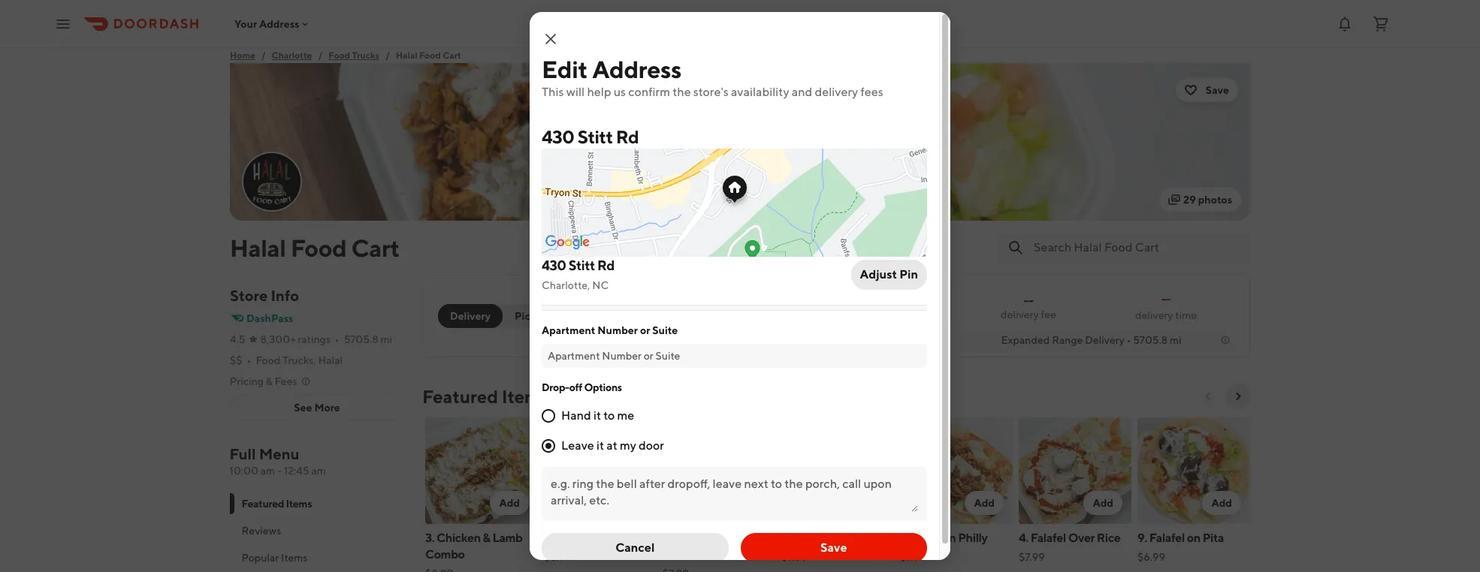 Task type: vqa. For each thing, say whether or not it's contained in the screenshot.
the top (12
no



Task type: describe. For each thing, give the bounding box(es) containing it.
hand
[[561, 409, 591, 423]]

dashpass
[[246, 313, 293, 325]]

5705.8 mi
[[344, 334, 392, 346]]

1 / from the left
[[261, 50, 266, 61]]

rd for 430 stitt rd charlotte, nc
[[597, 258, 615, 273]]

number
[[598, 325, 638, 337]]

4.5
[[230, 334, 245, 346]]

pricing & fees button
[[230, 374, 312, 389]]

charlotte
[[272, 50, 312, 61]]

next button of carousel image
[[1232, 391, 1244, 403]]

add button for 3. chicken & lamb combo
[[490, 491, 529, 515]]

stitt for 430 stitt rd charlotte, nc
[[569, 258, 595, 273]]

1. chicken over rice $8.99
[[544, 531, 652, 564]]

fee
[[1041, 308, 1056, 320]]

add button for 8. chicken philly
[[965, 491, 1004, 515]]

fees
[[861, 85, 883, 99]]

4. falafel over rice image
[[1019, 418, 1132, 524]]

info
[[271, 287, 299, 304]]

$7.99 for 8.
[[900, 551, 926, 564]]

0 horizontal spatial save button
[[740, 533, 927, 564]]

430 stitt rd
[[542, 126, 639, 147]]

home
[[230, 50, 255, 61]]

see more
[[294, 402, 340, 414]]

fees
[[275, 376, 297, 388]]

430 for 430 stitt rd charlotte, nc
[[542, 258, 566, 273]]

adjust pin
[[860, 267, 918, 282]]

featured items heading
[[422, 385, 548, 409]]

edit address
[[542, 55, 682, 83]]

gyro
[[845, 531, 871, 545]]

options
[[584, 382, 622, 394]]

2 am from the left
[[312, 465, 326, 477]]

pickup
[[515, 310, 549, 322]]

cheese
[[710, 531, 750, 545]]

philly inside the 8. chicken philly $7.99
[[958, 531, 988, 545]]

9.
[[1138, 531, 1147, 545]]

home link
[[230, 48, 255, 63]]

full
[[230, 446, 256, 463]]

food right trucks
[[419, 50, 441, 61]]

leave
[[561, 439, 594, 453]]

charlotte,
[[542, 280, 590, 292]]

chicken for 1.
[[553, 531, 597, 545]]

ratings
[[298, 334, 330, 346]]

falafel for 4.
[[1031, 531, 1066, 545]]

combo
[[425, 548, 465, 562]]

food up info
[[290, 234, 347, 262]]

or
[[640, 325, 650, 337]]

nc
[[592, 280, 609, 292]]

pricing & fees
[[230, 376, 297, 388]]

chicken for 8.
[[912, 531, 956, 545]]

12. philly cheese steak button
[[660, 415, 778, 573]]

off
[[569, 382, 582, 394]]

1 am from the left
[[261, 465, 275, 477]]

items inside button
[[281, 552, 308, 564]]

delivery inside option
[[450, 310, 491, 322]]

add button for 9. falafel on pita
[[1202, 491, 1241, 515]]

8,300+
[[260, 334, 296, 346]]

3. chicken & lamb combo
[[425, 531, 523, 562]]

your address
[[234, 18, 299, 30]]

food trucks link
[[329, 48, 379, 63]]

reviews
[[242, 525, 282, 537]]

12:45
[[284, 465, 310, 477]]

us
[[614, 85, 626, 99]]

0 horizontal spatial mi
[[381, 334, 392, 346]]

rice for 4. falafel over rice
[[1097, 531, 1120, 545]]

3 / from the left
[[385, 50, 390, 61]]

1 vertical spatial save
[[820, 541, 847, 555]]

pita
[[1203, 531, 1224, 545]]

12. philly cheese steak image
[[663, 418, 775, 524]]

delivery for -- delivery fee
[[1001, 308, 1039, 320]]

Hand it to me radio
[[542, 409, 555, 423]]

see
[[294, 402, 312, 414]]

4.
[[1019, 531, 1028, 545]]

the
[[673, 85, 691, 99]]

$7.99 for 10.
[[781, 551, 808, 564]]

address for edit address
[[592, 55, 682, 83]]

open menu image
[[54, 15, 72, 33]]

10:00
[[230, 465, 259, 477]]

8. chicken philly image
[[900, 418, 1013, 524]]

adjust
[[860, 267, 897, 282]]

add for 8. chicken philly
[[974, 497, 995, 509]]

Apartment Number or Suite text field
[[548, 349, 921, 364]]

1 vertical spatial featured items
[[242, 498, 312, 510]]

1 horizontal spatial save button
[[1176, 78, 1238, 102]]

your
[[234, 18, 257, 30]]

e.g. ring the bell after dropoff, leave next to the porch, call upon arrival, etc. text field
[[551, 476, 918, 512]]

0 horizontal spatial •
[[247, 355, 251, 367]]

0 horizontal spatial 5705.8
[[344, 334, 378, 346]]

at
[[607, 439, 617, 453]]

more
[[314, 402, 340, 414]]

trucks,
[[283, 355, 316, 367]]

1. chicken over rice image
[[544, 418, 657, 524]]

and
[[792, 85, 812, 99]]

popular items button
[[230, 545, 404, 572]]

9. falafel on pita image
[[1138, 418, 1250, 524]]

430 stitt rd charlotte, nc
[[542, 258, 615, 292]]

expanded
[[1001, 334, 1050, 346]]

home / charlotte / food trucks / halal food cart
[[230, 50, 461, 61]]

on
[[1187, 531, 1201, 545]]

delivery for -- delivery time
[[1135, 310, 1173, 322]]

rd for 430 stitt rd
[[616, 126, 639, 147]]

10. chicken gyro image
[[781, 418, 894, 524]]

12.
[[663, 531, 676, 545]]

my
[[620, 439, 636, 453]]



Task type: locate. For each thing, give the bounding box(es) containing it.
mi down time
[[1170, 334, 1182, 346]]

2 over from the left
[[1068, 531, 1095, 545]]

0 vertical spatial address
[[259, 18, 299, 30]]

delivery up expanded
[[1001, 308, 1039, 320]]

falafel inside 4. falafel over rice $7.99
[[1031, 531, 1066, 545]]

drop-
[[542, 382, 569, 394]]

$7.99 down 4.
[[1019, 551, 1045, 564]]

chicken right 8.
[[912, 531, 956, 545]]

8,300+ ratings •
[[260, 334, 339, 346]]

cart
[[443, 50, 461, 61], [351, 234, 400, 262]]

0 vertical spatial stitt
[[578, 126, 613, 147]]

rice left 12.
[[628, 531, 652, 545]]

steak
[[663, 548, 693, 562]]

10. chicken gyro $7.99
[[781, 531, 871, 564]]

1 horizontal spatial 5705.8
[[1133, 334, 1168, 346]]

& inside 3. chicken & lamb combo
[[483, 531, 490, 545]]

& left lamb
[[483, 531, 490, 545]]

hand it to me
[[561, 409, 634, 423]]

store's
[[693, 85, 729, 99]]

map region
[[427, 77, 1004, 269]]

1 vertical spatial halal
[[230, 234, 286, 262]]

29
[[1183, 194, 1196, 206]]

delivery inside -- delivery time
[[1135, 310, 1173, 322]]

1 over from the left
[[599, 531, 626, 545]]

1 chicken from the left
[[437, 531, 481, 545]]

address for your address
[[259, 18, 299, 30]]

items inside heading
[[502, 386, 548, 407]]

2 vertical spatial halal
[[318, 355, 343, 367]]

it left at
[[597, 439, 604, 453]]

0 vertical spatial 430
[[542, 126, 574, 147]]

add button up 4. falafel over rice $7.99
[[1084, 491, 1123, 515]]

8.
[[900, 531, 910, 545]]

falafel right 4.
[[1031, 531, 1066, 545]]

1 horizontal spatial featured
[[422, 386, 498, 407]]

add up pita
[[1211, 497, 1232, 509]]

rd down us
[[616, 126, 639, 147]]

chicken up $8.99
[[553, 531, 597, 545]]

add button
[[490, 491, 529, 515], [965, 491, 1004, 515], [1084, 491, 1123, 515], [1202, 491, 1241, 515]]

1 horizontal spatial save
[[1206, 84, 1229, 96]]

door
[[639, 439, 664, 453]]

delivery inside -- delivery fee
[[1001, 308, 1039, 320]]

it left to
[[593, 409, 601, 423]]

0 horizontal spatial cart
[[351, 234, 400, 262]]

1 vertical spatial rd
[[597, 258, 615, 273]]

0 vertical spatial halal
[[396, 50, 417, 61]]

-- delivery fee
[[1001, 293, 1056, 320]]

it
[[593, 409, 601, 423], [597, 439, 604, 453]]

2 chicken from the left
[[553, 531, 597, 545]]

expanded range delivery • 5705.8 mi image
[[1219, 334, 1231, 346]]

stitt
[[578, 126, 613, 147], [569, 258, 595, 273]]

add up lamb
[[499, 497, 520, 509]]

philly
[[679, 531, 708, 545], [958, 531, 988, 545]]

save
[[1206, 84, 1229, 96], [820, 541, 847, 555]]

chicken inside "10. chicken gyro $7.99"
[[799, 531, 843, 545]]

rice left 9.
[[1097, 531, 1120, 545]]

-- delivery time
[[1135, 292, 1197, 322]]

1 vertical spatial address
[[592, 55, 682, 83]]

me
[[617, 409, 634, 423]]

add button up pita
[[1202, 491, 1241, 515]]

close edit address image
[[542, 30, 560, 48]]

over left 12.
[[599, 531, 626, 545]]

1 vertical spatial stitt
[[569, 258, 595, 273]]

0 horizontal spatial over
[[599, 531, 626, 545]]

2 horizontal spatial $7.99
[[1019, 551, 1045, 564]]

over inside 1. chicken over rice $8.99
[[599, 531, 626, 545]]

am down menu
[[261, 465, 275, 477]]

0 vertical spatial cart
[[443, 50, 461, 61]]

rd up "nc"
[[597, 258, 615, 273]]

availability
[[731, 85, 789, 99]]

food
[[329, 50, 350, 61], [419, 50, 441, 61], [290, 234, 347, 262], [256, 355, 280, 367]]

stitt up charlotte,
[[569, 258, 595, 273]]

1 horizontal spatial •
[[335, 334, 339, 346]]

2 rice from the left
[[1097, 531, 1120, 545]]

0 horizontal spatial featured
[[242, 498, 284, 510]]

0 vertical spatial &
[[266, 376, 272, 388]]

& inside pricing & fees button
[[266, 376, 272, 388]]

Leave it at my door radio
[[542, 440, 555, 453]]

halal food cart image
[[230, 63, 1250, 221], [243, 153, 301, 210]]

philly left 4.
[[958, 531, 988, 545]]

this
[[542, 85, 564, 99]]

2 vertical spatial items
[[281, 552, 308, 564]]

0 vertical spatial featured items
[[422, 386, 548, 407]]

0 items, open order cart image
[[1372, 15, 1390, 33]]

3.
[[425, 531, 435, 545]]

0 vertical spatial rd
[[616, 126, 639, 147]]

address up the confirm
[[592, 55, 682, 83]]

0 horizontal spatial falafel
[[1031, 531, 1066, 545]]

popular
[[242, 552, 279, 564]]

add for 3. chicken & lamb combo
[[499, 497, 520, 509]]

0 horizontal spatial delivery
[[450, 310, 491, 322]]

1 horizontal spatial featured items
[[422, 386, 548, 407]]

1 vertical spatial delivery
[[1085, 334, 1125, 346]]

see more button
[[231, 396, 403, 420]]

this will help us confirm the store's availability and delivery fees
[[542, 85, 883, 99]]

1 horizontal spatial am
[[312, 465, 326, 477]]

to
[[603, 409, 615, 423]]

- inside full menu 10:00 am - 12:45 am
[[278, 465, 282, 477]]

0 horizontal spatial save
[[820, 541, 847, 555]]

3. chicken & lamb combo image
[[425, 418, 538, 524]]

rice inside 1. chicken over rice $8.99
[[628, 531, 652, 545]]

it for hand
[[593, 409, 601, 423]]

1 vertical spatial save button
[[740, 533, 927, 564]]

delivery right and
[[815, 85, 858, 99]]

over right 4.
[[1068, 531, 1095, 545]]

1 horizontal spatial mi
[[1170, 334, 1182, 346]]

halal right trucks
[[396, 50, 417, 61]]

philly inside 12. philly cheese steak
[[679, 531, 708, 545]]

• right the ratings
[[335, 334, 339, 346]]

0 horizontal spatial delivery
[[815, 85, 858, 99]]

430 down 'this'
[[542, 126, 574, 147]]

over for falafel
[[1068, 531, 1095, 545]]

chicken for 10.
[[799, 531, 843, 545]]

food left trucks
[[329, 50, 350, 61]]

suite
[[652, 325, 678, 337]]

• right range
[[1127, 334, 1131, 346]]

1 horizontal spatial cart
[[443, 50, 461, 61]]

powered by google image
[[545, 235, 590, 250]]

address right your
[[259, 18, 299, 30]]

0 vertical spatial items
[[502, 386, 548, 407]]

1 horizontal spatial rice
[[1097, 531, 1120, 545]]

edit
[[542, 55, 588, 83]]

lamb
[[492, 531, 523, 545]]

29 photos
[[1183, 194, 1232, 206]]

food up pricing & fees button
[[256, 355, 280, 367]]

4 add from the left
[[1211, 497, 1232, 509]]

Delivery radio
[[438, 304, 503, 328]]

delivery right range
[[1085, 334, 1125, 346]]

0 horizontal spatial address
[[259, 18, 299, 30]]

$7.99 down 10.
[[781, 551, 808, 564]]

0 horizontal spatial philly
[[679, 531, 708, 545]]

5705.8 right the ratings
[[344, 334, 378, 346]]

1 horizontal spatial &
[[483, 531, 490, 545]]

Pickup radio
[[494, 304, 561, 328]]

Item Search search field
[[1034, 240, 1238, 256]]

items up hand it to me 'radio'
[[502, 386, 548, 407]]

chicken inside 3. chicken & lamb combo
[[437, 531, 481, 545]]

chicken up combo at the bottom left
[[437, 531, 481, 545]]

rd inside 430 stitt rd charlotte, nc
[[597, 258, 615, 273]]

$$
[[230, 355, 242, 367]]

delivery left time
[[1135, 310, 1173, 322]]

help
[[587, 85, 611, 99]]

stitt inside 430 stitt rd charlotte, nc
[[569, 258, 595, 273]]

rice inside 4. falafel over rice $7.99
[[1097, 531, 1120, 545]]

featured items up hand it to me 'radio'
[[422, 386, 548, 407]]

0 horizontal spatial $7.99
[[781, 551, 808, 564]]

$7.99 inside "10. chicken gyro $7.99"
[[781, 551, 808, 564]]

1 rice from the left
[[628, 531, 652, 545]]

falafel for 9.
[[1149, 531, 1185, 545]]

4 chicken from the left
[[912, 531, 956, 545]]

2 / from the left
[[318, 50, 323, 61]]

pin
[[899, 267, 918, 282]]

charlotte link
[[272, 48, 312, 63]]

1 horizontal spatial delivery
[[1085, 334, 1125, 346]]

1 vertical spatial featured
[[242, 498, 284, 510]]

falafel inside 9. falafel on pita $6.99
[[1149, 531, 1185, 545]]

&
[[266, 376, 272, 388], [483, 531, 490, 545]]

add for 9. falafel on pita
[[1211, 497, 1232, 509]]

0 horizontal spatial &
[[266, 376, 272, 388]]

8. chicken philly $7.99
[[900, 531, 988, 564]]

confirm
[[628, 85, 670, 99]]

2 falafel from the left
[[1149, 531, 1185, 545]]

halal food cart
[[230, 234, 400, 262]]

add up the 8. chicken philly $7.99 on the bottom right
[[974, 497, 995, 509]]

featured items up reviews
[[242, 498, 312, 510]]

featured items
[[422, 386, 548, 407], [242, 498, 312, 510]]

your address button
[[234, 18, 311, 30]]

over
[[599, 531, 626, 545], [1068, 531, 1095, 545]]

add button up lamb
[[490, 491, 529, 515]]

previous button of carousel image
[[1202, 391, 1214, 403]]

$8.99
[[544, 551, 572, 564]]

1 add button from the left
[[490, 491, 529, 515]]

430
[[542, 126, 574, 147], [542, 258, 566, 273]]

$7.99
[[781, 551, 808, 564], [900, 551, 926, 564], [1019, 551, 1045, 564]]

430 inside 430 stitt rd charlotte, nc
[[542, 258, 566, 273]]

2 horizontal spatial /
[[385, 50, 390, 61]]

2 horizontal spatial delivery
[[1135, 310, 1173, 322]]

1 horizontal spatial over
[[1068, 531, 1095, 545]]

0 vertical spatial it
[[593, 409, 601, 423]]

12. philly cheese steak
[[663, 531, 750, 562]]

chicken right 10.
[[799, 531, 843, 545]]

0 horizontal spatial rice
[[628, 531, 652, 545]]

1 $7.99 from the left
[[781, 551, 808, 564]]

1 vertical spatial &
[[483, 531, 490, 545]]

leave it at my door
[[561, 439, 664, 453]]

$7.99 inside the 8. chicken philly $7.99
[[900, 551, 926, 564]]

1 horizontal spatial delivery
[[1001, 308, 1039, 320]]

0 horizontal spatial am
[[261, 465, 275, 477]]

1 horizontal spatial address
[[592, 55, 682, 83]]

0 vertical spatial featured
[[422, 386, 498, 407]]

2 add from the left
[[974, 497, 995, 509]]

2 430 from the top
[[542, 258, 566, 273]]

0 vertical spatial delivery
[[450, 310, 491, 322]]

adjust pin button
[[851, 260, 927, 290]]

0 vertical spatial save
[[1206, 84, 1229, 96]]

photos
[[1198, 194, 1232, 206]]

chicken inside the 8. chicken philly $7.99
[[912, 531, 956, 545]]

am right the 12:45
[[312, 465, 326, 477]]

$7.99 down 8.
[[900, 551, 926, 564]]

halal down the ratings
[[318, 355, 343, 367]]

trucks
[[352, 50, 379, 61]]

1.
[[544, 531, 551, 545]]

popular items
[[242, 552, 308, 564]]

chicken for 3.
[[437, 531, 481, 545]]

philly up steak
[[679, 531, 708, 545]]

featured inside heading
[[422, 386, 498, 407]]

$7.99 inside 4. falafel over rice $7.99
[[1019, 551, 1045, 564]]

store info
[[230, 287, 299, 304]]

order methods option group
[[438, 304, 561, 328]]

1 horizontal spatial philly
[[958, 531, 988, 545]]

pricing
[[230, 376, 264, 388]]

1 vertical spatial items
[[286, 498, 312, 510]]

stitt for 430 stitt rd
[[578, 126, 613, 147]]

0 horizontal spatial rd
[[597, 258, 615, 273]]

group order button
[[573, 304, 654, 328]]

1 philly from the left
[[679, 531, 708, 545]]

29 photos button
[[1159, 188, 1241, 212]]

it for leave
[[597, 439, 604, 453]]

2 horizontal spatial •
[[1127, 334, 1131, 346]]

group
[[582, 310, 613, 322]]

falafel
[[1031, 531, 1066, 545], [1149, 531, 1185, 545]]

1 horizontal spatial /
[[318, 50, 323, 61]]

over inside 4. falafel over rice $7.99
[[1068, 531, 1095, 545]]

3 chicken from the left
[[799, 531, 843, 545]]

order
[[615, 310, 645, 322]]

range
[[1052, 334, 1083, 346]]

will
[[566, 85, 585, 99]]

time
[[1175, 310, 1197, 322]]

1 vertical spatial it
[[597, 439, 604, 453]]

notification bell image
[[1336, 15, 1354, 33]]

0 horizontal spatial featured items
[[242, 498, 312, 510]]

1 430 from the top
[[542, 126, 574, 147]]

/ right home
[[261, 50, 266, 61]]

items up reviews button
[[286, 498, 312, 510]]

over for chicken
[[599, 531, 626, 545]]

4. falafel over rice $7.99
[[1019, 531, 1120, 564]]

1 horizontal spatial $7.99
[[900, 551, 926, 564]]

/ right trucks
[[385, 50, 390, 61]]

store
[[230, 287, 268, 304]]

0 horizontal spatial halal
[[230, 234, 286, 262]]

1 horizontal spatial halal
[[318, 355, 343, 367]]

chicken inside 1. chicken over rice $8.99
[[553, 531, 597, 545]]

2 add button from the left
[[965, 491, 1004, 515]]

2 $7.99 from the left
[[900, 551, 926, 564]]

add for 4. falafel over rice
[[1093, 497, 1113, 509]]

9. falafel on pita $6.99
[[1138, 531, 1224, 564]]

halal up store info
[[230, 234, 286, 262]]

delivery
[[450, 310, 491, 322], [1085, 334, 1125, 346]]

rice for 1. chicken over rice
[[628, 531, 652, 545]]

items right popular
[[281, 552, 308, 564]]

add button for 4. falafel over rice
[[1084, 491, 1123, 515]]

2 philly from the left
[[958, 531, 988, 545]]

1 add from the left
[[499, 497, 520, 509]]

/ right charlotte
[[318, 50, 323, 61]]

stitt down help
[[578, 126, 613, 147]]

2 horizontal spatial halal
[[396, 50, 417, 61]]

& left fees
[[266, 376, 272, 388]]

3 add button from the left
[[1084, 491, 1123, 515]]

1 vertical spatial 430
[[542, 258, 566, 273]]

rice
[[628, 531, 652, 545], [1097, 531, 1120, 545]]

5705.8 down -- delivery time
[[1133, 334, 1168, 346]]

full menu 10:00 am - 12:45 am
[[230, 446, 326, 477]]

430 for 430 stitt rd
[[542, 126, 574, 147]]

1 horizontal spatial falafel
[[1149, 531, 1185, 545]]

• right $$
[[247, 355, 251, 367]]

add button up the 8. chicken philly $7.99 on the bottom right
[[965, 491, 1004, 515]]

add up 4. falafel over rice $7.99
[[1093, 497, 1113, 509]]

falafel right 9.
[[1149, 531, 1185, 545]]

4 add button from the left
[[1202, 491, 1241, 515]]

delivery left pickup radio
[[450, 310, 491, 322]]

1 vertical spatial cart
[[351, 234, 400, 262]]

3 add from the left
[[1093, 497, 1113, 509]]

$$ • food trucks, halal
[[230, 355, 343, 367]]

1 horizontal spatial rd
[[616, 126, 639, 147]]

3 $7.99 from the left
[[1019, 551, 1045, 564]]

1 falafel from the left
[[1031, 531, 1066, 545]]

cancel button
[[542, 533, 728, 564]]

0 horizontal spatial /
[[261, 50, 266, 61]]

mi right the ratings
[[381, 334, 392, 346]]

•
[[335, 334, 339, 346], [1127, 334, 1131, 346], [247, 355, 251, 367]]

430 up charlotte,
[[542, 258, 566, 273]]

0 vertical spatial save button
[[1176, 78, 1238, 102]]

apartment number or suite
[[542, 325, 678, 337]]



